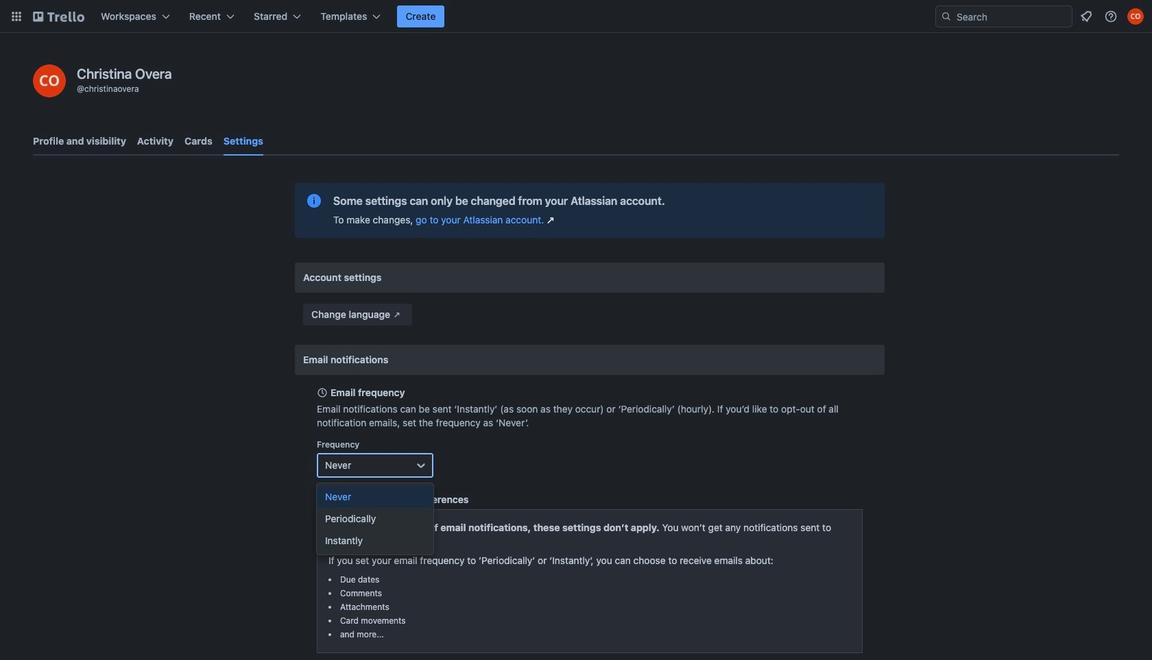 Task type: locate. For each thing, give the bounding box(es) containing it.
sm image
[[390, 308, 404, 322]]

open information menu image
[[1105, 10, 1118, 23]]

christina overa (christinaovera) image
[[1128, 8, 1144, 25]]

back to home image
[[33, 5, 84, 27]]



Task type: describe. For each thing, give the bounding box(es) containing it.
search image
[[941, 11, 952, 22]]

christina overa (christinaovera) image
[[33, 64, 66, 97]]

primary element
[[0, 0, 1153, 33]]

0 notifications image
[[1079, 8, 1095, 25]]

Search field
[[952, 7, 1072, 26]]



Task type: vqa. For each thing, say whether or not it's contained in the screenshot.
the left Christina Overa (christinaovera) ICON
yes



